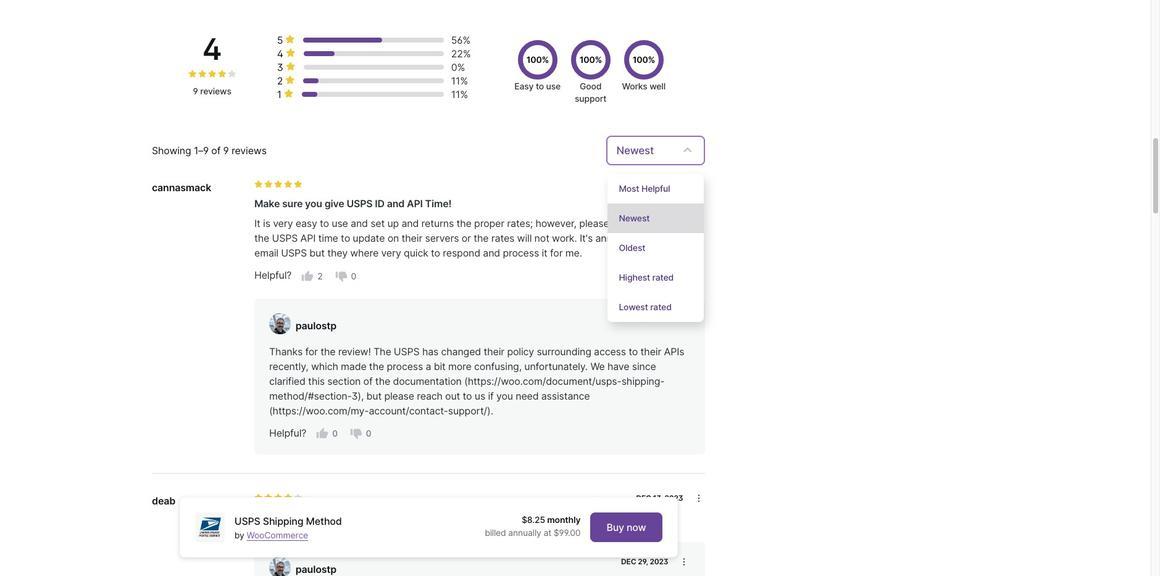 Task type: locate. For each thing, give the bounding box(es) containing it.
paulostp down method
[[296, 564, 337, 576]]

for up which
[[305, 346, 318, 358]]

rate product 3 stars image
[[208, 70, 217, 78], [274, 181, 283, 189]]

2 vertical spatial you
[[496, 390, 513, 402]]

please inside thanks for the review! the usps has changed their policy surrounding access to their apis recently, which made the process a bit more confusing, unfortunately. we have since clarified this section of the documentation (https://woo.com/document/usps-shipping- method/#section-3), but please reach out to us if you need assistance (https://woo.com/my-account/contact-support/).
[[384, 390, 414, 402]]

rate product 1 star image
[[254, 494, 263, 503]]

it
[[542, 247, 548, 260]]

9
[[193, 86, 198, 96], [223, 145, 229, 157]]

rate product 2 stars image
[[198, 70, 207, 78]]

0 vertical spatial rate product 4 stars image
[[284, 181, 293, 189]]

is
[[263, 218, 270, 230]]

1 vertical spatial use
[[332, 218, 348, 230]]

1–9
[[194, 145, 209, 157]]

0 horizontal spatial give
[[325, 198, 344, 210]]

will
[[517, 232, 532, 245]]

1 vertical spatial 11%
[[451, 89, 468, 101]]

0 vertical spatial rate product 2 stars image
[[264, 181, 273, 189]]

1 horizontal spatial 9
[[223, 145, 229, 157]]

22%
[[451, 48, 471, 60]]

9 down rate product 2 stars icon
[[193, 86, 198, 96]]

rate product 3 stars image up make on the top
[[274, 181, 283, 189]]

rate product 5 stars image for 4
[[228, 70, 236, 78]]

use
[[546, 81, 561, 91], [332, 218, 348, 230]]

0 vertical spatial for
[[550, 247, 563, 260]]

have right oldest
[[652, 232, 674, 245]]

open options menu image down angle down image
[[694, 181, 704, 190]]

0 horizontal spatial have
[[608, 360, 630, 373]]

2024 right 15,
[[665, 181, 683, 190]]

and
[[387, 198, 405, 210], [351, 218, 368, 230], [402, 218, 419, 230], [483, 247, 500, 260]]

to down servers
[[431, 247, 440, 260]]

1 vertical spatial rate product 1 star image
[[254, 181, 263, 189]]

reviews right 1–9
[[232, 145, 267, 157]]

1 vertical spatial newest
[[619, 213, 650, 224]]

1 vertical spatial rated
[[650, 302, 672, 313]]

0%
[[451, 61, 465, 74]]

rate product 5 stars image for cannasmack
[[294, 181, 303, 189]]

1 rate product 4 stars image from the top
[[284, 181, 293, 189]]

0 vertical spatial vote up image
[[302, 270, 314, 283]]

most helpful
[[619, 184, 670, 194]]

rate product 1 star image left rate product 2 stars icon
[[188, 70, 197, 78]]

rate product 2 stars image up make on the top
[[264, 181, 273, 189]]

1 vote up image from the top
[[302, 270, 314, 283]]

0 right vote up icon
[[332, 428, 338, 439]]

2 horizontal spatial you
[[662, 218, 678, 230]]

vote up image for 2
[[302, 270, 314, 283]]

woocommerce link
[[247, 530, 308, 541]]

0 vertical spatial rate product 3 stars image
[[208, 70, 217, 78]]

sure up easy
[[282, 198, 303, 210]]

1 horizontal spatial rate product 1 star image
[[254, 181, 263, 189]]

3),
[[352, 390, 364, 402]]

2 rate product 2 stars image from the top
[[264, 494, 273, 503]]

account/contact-
[[369, 405, 448, 417]]

0 vertical spatial 9
[[193, 86, 198, 96]]

vote up image up woocommerce on the left bottom
[[302, 514, 314, 527]]

their up quick
[[402, 232, 423, 245]]

4 up 3
[[277, 48, 283, 60]]

0 for vote up icon
[[332, 428, 338, 439]]

rate product 5 stars image right rate product 4 stars icon
[[228, 70, 236, 78]]

1 horizontal spatial of
[[363, 375, 373, 388]]

use up time
[[332, 218, 348, 230]]

rated inside option
[[650, 302, 672, 313]]

9 right 1–9
[[223, 145, 229, 157]]

2024 for 0
[[650, 313, 668, 323]]

0
[[351, 271, 356, 281], [332, 428, 338, 439], [366, 428, 371, 439], [318, 515, 323, 526]]

1 vertical spatial you
[[662, 218, 678, 230]]

none field containing newest
[[607, 136, 705, 323]]

4 up rate product 2 stars icon
[[202, 31, 222, 67]]

0 vertical spatial 2023
[[665, 494, 683, 503]]

1 vertical spatial 2024
[[650, 313, 668, 323]]

2 11% from the top
[[451, 89, 468, 101]]

0 vertical spatial feb
[[638, 181, 651, 190]]

where
[[350, 247, 379, 260]]

3 stars, 0% of reviews element
[[277, 61, 298, 74]]

4 stars, 22% of reviews element
[[277, 47, 298, 61]]

rates
[[491, 232, 515, 245]]

1
[[277, 89, 282, 101]]

easy to use
[[515, 81, 561, 91]]

1 horizontal spatial you
[[496, 390, 513, 402]]

0 vertical spatial but
[[310, 247, 325, 260]]

0 vertical spatial please
[[579, 218, 609, 230]]

api left 'time!'
[[407, 198, 423, 210]]

it's
[[580, 232, 593, 245]]

9 reviews
[[193, 86, 231, 96]]

vote up image left vote down image
[[302, 270, 314, 283]]

1 vertical spatial vote down image
[[335, 514, 348, 527]]

0 horizontal spatial rate product 3 stars image
[[208, 70, 217, 78]]

rate product 5 stars image right rate product 3 stars icon
[[294, 494, 303, 503]]

1 vertical spatial open options menu image
[[680, 558, 689, 568]]

2023 for dec 13, 2023
[[665, 494, 683, 503]]

0 vertical spatial helpful?
[[254, 270, 292, 282]]

their
[[402, 232, 423, 245], [484, 346, 505, 358], [641, 346, 662, 358]]

feb 21, 2024
[[623, 313, 668, 323]]

dec
[[636, 494, 651, 503], [621, 558, 636, 567]]

list box
[[608, 174, 704, 323]]

1 vertical spatial rate product 3 stars image
[[274, 181, 283, 189]]

make
[[612, 218, 637, 230]]

1 vertical spatial open options menu image
[[694, 494, 704, 504]]

1 vertical spatial rate product 4 stars image
[[284, 494, 293, 503]]

sure inside it is very easy to use and set up and returns the proper rates; however, please make sure you give the usps api time to update on their servers or the rates will not work.  it's annoying to have to email usps but they where very quick to respond and process it for me.
[[639, 218, 659, 230]]

2 paulostp from the top
[[296, 564, 337, 576]]

1 horizontal spatial please
[[579, 218, 609, 230]]

0 horizontal spatial their
[[402, 232, 423, 245]]

2
[[277, 75, 283, 87], [318, 271, 323, 281]]

0 vertical spatial vote down image
[[350, 428, 362, 440]]

(https://woo.com/document/usps-
[[464, 375, 622, 388]]

1 horizontal spatial 4
[[277, 48, 283, 60]]

api inside it is very easy to use and set up and returns the proper rates; however, please make sure you give the usps api time to update on their servers or the rates will not work.  it's annoying to have to email usps but they where very quick to respond and process it for me.
[[301, 232, 316, 245]]

1 vertical spatial vote up image
[[302, 514, 314, 527]]

open options menu image for 2023
[[680, 558, 689, 568]]

respond
[[443, 247, 480, 260]]

very right is at the top left of page
[[273, 218, 293, 230]]

2 vertical spatial rate product 5 stars image
[[294, 494, 303, 503]]

use right easy
[[546, 81, 561, 91]]

work.
[[552, 232, 577, 245]]

29,
[[638, 558, 648, 567]]

rate product 1 star image
[[188, 70, 197, 78], [254, 181, 263, 189]]

0 horizontal spatial api
[[301, 232, 316, 245]]

works well
[[622, 81, 666, 91]]

0 horizontal spatial feb
[[623, 313, 637, 323]]

give up time
[[325, 198, 344, 210]]

1 vertical spatial helpful?
[[269, 427, 306, 440]]

their up since
[[641, 346, 662, 358]]

bit
[[434, 360, 446, 373]]

time
[[318, 232, 338, 245]]

newest inside option
[[619, 213, 650, 224]]

buy now link
[[591, 513, 662, 543]]

rate product 2 stars image
[[264, 181, 273, 189], [264, 494, 273, 503]]

rate product 4 stars image for make sure you give usps id and api time!
[[284, 181, 293, 189]]

their inside it is very easy to use and set up and returns the proper rates; however, please make sure you give the usps api time to update on their servers or the rates will not work.  it's annoying to have to email usps but they where very quick to respond and process it for me.
[[402, 232, 423, 245]]

helpful? left vote up icon
[[269, 427, 306, 440]]

good support
[[575, 81, 607, 104]]

vote up image
[[316, 428, 329, 440]]

1 vertical spatial paulostp
[[296, 564, 337, 576]]

1 vertical spatial rate product 5 stars image
[[294, 181, 303, 189]]

11%
[[451, 75, 468, 87], [451, 89, 468, 101]]

0 vertical spatial api
[[407, 198, 423, 210]]

0 vertical spatial very
[[273, 218, 293, 230]]

2 rate product 4 stars image from the top
[[284, 494, 293, 503]]

1 11% from the top
[[451, 75, 468, 87]]

vote down image right shipping
[[335, 514, 348, 527]]

proper
[[474, 218, 505, 230]]

rated inside option
[[652, 273, 674, 283]]

1 horizontal spatial 2
[[318, 271, 323, 281]]

1 paulostp from the top
[[296, 320, 337, 332]]

rate product 2 stars image right rate product 1 star icon
[[264, 494, 273, 503]]

dec for dec 29, 2023
[[621, 558, 636, 567]]

1 vertical spatial please
[[384, 390, 414, 402]]

rate product 4 stars image
[[284, 181, 293, 189], [284, 494, 293, 503]]

rate product 3 stars image right rate product 2 stars icon
[[208, 70, 217, 78]]

open options menu image
[[680, 313, 689, 323], [680, 558, 689, 568]]

vote up image
[[302, 270, 314, 283], [302, 514, 314, 527]]

(https://woo.com/my-
[[269, 405, 369, 417]]

1 vertical spatial 2023
[[650, 558, 668, 567]]

to
[[536, 81, 544, 91], [320, 218, 329, 230], [341, 232, 350, 245], [640, 232, 649, 245], [676, 232, 686, 245], [431, 247, 440, 260], [629, 346, 638, 358], [463, 390, 472, 402]]

but inside thanks for the review! the usps has changed their policy surrounding access to their apis recently, which made the process a bit more confusing, unfortunately. we have since clarified this section of the documentation (https://woo.com/document/usps-shipping- method/#section-3), but please reach out to us if you need assistance (https://woo.com/my-account/contact-support/).
[[367, 390, 382, 402]]

1 vertical spatial api
[[301, 232, 316, 245]]

api
[[407, 198, 423, 210], [301, 232, 316, 245]]

1 vertical spatial for
[[305, 346, 318, 358]]

1 horizontal spatial sure
[[639, 218, 659, 230]]

dec left 29,
[[621, 558, 636, 567]]

open options menu image right dec 13, 2023
[[694, 494, 704, 504]]

their up "confusing,"
[[484, 346, 505, 358]]

0 horizontal spatial 2
[[277, 75, 283, 87]]

me.
[[566, 247, 582, 260]]

highest rated
[[619, 273, 674, 283]]

1 horizontal spatial give
[[681, 218, 700, 230]]

2023 right 13,
[[665, 494, 683, 503]]

unfortunately.
[[524, 360, 588, 373]]

15,
[[653, 181, 663, 190]]

the
[[457, 218, 472, 230], [254, 232, 269, 245], [474, 232, 489, 245], [321, 346, 336, 358], [369, 360, 384, 373], [375, 375, 390, 388]]

0 horizontal spatial rate product 1 star image
[[188, 70, 197, 78]]

0 down the account/contact-
[[366, 428, 371, 439]]

give
[[325, 198, 344, 210], [681, 218, 700, 230]]

sure right make on the right of the page
[[639, 218, 659, 230]]

usps shipping method by woocommerce
[[235, 515, 342, 541]]

reviews
[[200, 86, 231, 96], [232, 145, 267, 157]]

0 vertical spatial rated
[[652, 273, 674, 283]]

you up oldest option
[[662, 218, 678, 230]]

you
[[305, 198, 322, 210], [662, 218, 678, 230], [496, 390, 513, 402]]

0 vertical spatial open options menu image
[[694, 181, 704, 190]]

process left a
[[387, 360, 423, 373]]

vote down image right vote up icon
[[350, 428, 362, 440]]

1 horizontal spatial their
[[484, 346, 505, 358]]

usps up email
[[272, 232, 298, 245]]

1 open options menu image from the top
[[680, 313, 689, 323]]

1 vertical spatial 9
[[223, 145, 229, 157]]

feb for 2
[[638, 181, 651, 190]]

paulostp
[[296, 320, 337, 332], [296, 564, 337, 576]]

very down on
[[381, 247, 401, 260]]

angle down image
[[681, 144, 696, 158]]

rated right "highest"
[[652, 273, 674, 283]]

2024 right 21,
[[650, 313, 668, 323]]

rate product 1 star image up make on the top
[[254, 181, 263, 189]]

rated for lowest rated
[[650, 302, 672, 313]]

reviews down rate product 4 stars icon
[[200, 86, 231, 96]]

1 vertical spatial rate product 2 stars image
[[264, 494, 273, 503]]

rated for highest rated
[[652, 273, 674, 283]]

0 horizontal spatial use
[[332, 218, 348, 230]]

2 open options menu image from the top
[[680, 558, 689, 568]]

0 vertical spatial process
[[503, 247, 539, 260]]

rate product 1 star image for cannasmack
[[254, 181, 263, 189]]

rates;
[[507, 218, 533, 230]]

2023
[[665, 494, 683, 503], [650, 558, 668, 567]]

process down will
[[503, 247, 539, 260]]

open options menu image for helpful?
[[694, 494, 704, 504]]

cannasmack
[[152, 182, 211, 194]]

to up time
[[320, 218, 329, 230]]

0 for vote down image
[[351, 271, 356, 281]]

1 horizontal spatial rate product 3 stars image
[[274, 181, 283, 189]]

have inside thanks for the review! the usps has changed their policy surrounding access to their apis recently, which made the process a bit more confusing, unfortunately. we have since clarified this section of the documentation (https://woo.com/document/usps-shipping- method/#section-3), but please reach out to us if you need assistance (https://woo.com/my-account/contact-support/).
[[608, 360, 630, 373]]

please inside it is very easy to use and set up and returns the proper rates; however, please make sure you give the usps api time to update on their servers or the rates will not work.  it's annoying to have to email usps but they where very quick to respond and process it for me.
[[579, 218, 609, 230]]

1 horizontal spatial feb
[[638, 181, 651, 190]]

of up "3),"
[[363, 375, 373, 388]]

deab
[[152, 495, 175, 508]]

rated up feb 21, 2024
[[650, 302, 672, 313]]

you right if in the left bottom of the page
[[496, 390, 513, 402]]

paulostp up thanks
[[296, 320, 337, 332]]

0 vertical spatial 2
[[277, 75, 283, 87]]

usps left has
[[394, 346, 420, 358]]

11% for 2
[[451, 75, 468, 87]]

1 vertical spatial but
[[367, 390, 382, 402]]

oldest option
[[608, 234, 704, 263]]

0 vertical spatial 11%
[[451, 75, 468, 87]]

2 down 3
[[277, 75, 283, 87]]

it is very easy to use and set up and returns the proper rates; however, please make sure you give the usps api time to update on their servers or the rates will not work.  it's annoying to have to email usps but they where very quick to respond and process it for me.
[[254, 218, 700, 260]]

but right "3),"
[[367, 390, 382, 402]]

0 horizontal spatial you
[[305, 198, 322, 210]]

lowest rated
[[619, 302, 672, 313]]

open options menu image
[[694, 181, 704, 190], [694, 494, 704, 504]]

0 horizontal spatial process
[[387, 360, 423, 373]]

2 vote up image from the top
[[302, 514, 314, 527]]

1 vertical spatial have
[[608, 360, 630, 373]]

this
[[308, 375, 325, 388]]

open options menu image right "dec 29, 2023"
[[680, 558, 689, 568]]

you up easy
[[305, 198, 322, 210]]

dec 29, 2023
[[621, 558, 668, 567]]

2 left vote down image
[[318, 271, 323, 281]]

0 horizontal spatial please
[[384, 390, 414, 402]]

rate product 5 stars image
[[228, 70, 236, 78], [294, 181, 303, 189], [294, 494, 303, 503]]

1 vertical spatial process
[[387, 360, 423, 373]]

have down the 'access'
[[608, 360, 630, 373]]

0 vertical spatial use
[[546, 81, 561, 91]]

vote down image
[[350, 428, 362, 440], [335, 514, 348, 527]]

0 vertical spatial 2024
[[665, 181, 683, 190]]

servers
[[425, 232, 459, 245]]

feb down lowest
[[623, 313, 637, 323]]

1 rate product 2 stars image from the top
[[264, 181, 273, 189]]

api down easy
[[301, 232, 316, 245]]

1 vertical spatial very
[[381, 247, 401, 260]]

assistance
[[541, 390, 590, 402]]

billed
[[485, 528, 506, 539]]

open options menu image up apis
[[680, 313, 689, 323]]

0 vertical spatial rate product 1 star image
[[188, 70, 197, 78]]

None field
[[607, 136, 705, 323]]

helpful? up woocommerce on the left bottom
[[254, 514, 292, 526]]

we
[[591, 360, 605, 373]]

rate product 4 stars image
[[218, 70, 226, 78]]

have
[[652, 232, 674, 245], [608, 360, 630, 373]]

usps
[[347, 198, 373, 210], [272, 232, 298, 245], [281, 247, 307, 260], [394, 346, 420, 358], [235, 515, 260, 528]]

paulostp for feb 21, 2024
[[296, 320, 337, 332]]

2 open options menu image from the top
[[694, 494, 704, 504]]

for right the it
[[550, 247, 563, 260]]

1 vertical spatial feb
[[623, 313, 637, 323]]

please up it's
[[579, 218, 609, 230]]

give up oldest option
[[681, 218, 700, 230]]

helpful
[[642, 184, 670, 194]]

need
[[516, 390, 539, 402]]

0 horizontal spatial but
[[310, 247, 325, 260]]

2 stars, 11% of reviews element
[[277, 74, 298, 88]]

have inside it is very easy to use and set up and returns the proper rates; however, please make sure you give the usps api time to update on their servers or the rates will not work.  it's annoying to have to email usps but they where very quick to respond and process it for me.
[[652, 232, 674, 245]]

sure
[[282, 198, 303, 210], [639, 218, 659, 230]]

most helpful option
[[608, 174, 704, 204]]

1 horizontal spatial process
[[503, 247, 539, 260]]

surrounding
[[537, 346, 591, 358]]

2 vertical spatial helpful?
[[254, 514, 292, 526]]

0 right vote down image
[[351, 271, 356, 281]]

review!
[[338, 346, 371, 358]]

2024 for 2
[[665, 181, 683, 190]]

newest up annoying
[[619, 213, 650, 224]]

buy now
[[607, 522, 646, 534]]

11% for 1
[[451, 89, 468, 101]]

easy
[[515, 81, 534, 91]]

2 horizontal spatial their
[[641, 346, 662, 358]]

0 vertical spatial rate product 5 stars image
[[228, 70, 236, 78]]

newest
[[617, 145, 654, 157], [619, 213, 650, 224]]

0 vertical spatial open options menu image
[[680, 313, 689, 323]]

please up the account/contact-
[[384, 390, 414, 402]]

1 vertical spatial sure
[[639, 218, 659, 230]]

feb left 15,
[[638, 181, 651, 190]]

works
[[622, 81, 648, 91]]

list box containing most helpful
[[608, 174, 704, 323]]

1 horizontal spatial vote down image
[[350, 428, 362, 440]]

apis
[[664, 346, 684, 358]]

for inside it is very easy to use and set up and returns the proper rates; however, please make sure you give the usps api time to update on their servers or the rates will not work.  it's annoying to have to email usps but they where very quick to respond and process it for me.
[[550, 247, 563, 260]]

1 horizontal spatial have
[[652, 232, 674, 245]]

helpful? for feb 15, 2024
[[254, 270, 292, 282]]

usps up by
[[235, 515, 260, 528]]

1 open options menu image from the top
[[694, 181, 704, 190]]

0 vertical spatial give
[[325, 198, 344, 210]]

but down time
[[310, 247, 325, 260]]

you inside thanks for the review! the usps has changed their policy surrounding access to their apis recently, which made the process a bit more confusing, unfortunately. we have since clarified this section of the documentation (https://woo.com/document/usps-shipping- method/#section-3), but please reach out to us if you need assistance (https://woo.com/my-account/contact-support/).
[[496, 390, 513, 402]]

usps left id
[[347, 198, 373, 210]]

dec 13, 2023
[[636, 494, 683, 503]]

rate product 5 stars image up easy
[[294, 181, 303, 189]]

of right 1–9
[[211, 145, 221, 157]]

however,
[[536, 218, 577, 230]]

feb
[[638, 181, 651, 190], [623, 313, 637, 323]]

but
[[310, 247, 325, 260], [367, 390, 382, 402]]

1 vertical spatial give
[[681, 218, 700, 230]]

0 vertical spatial have
[[652, 232, 674, 245]]

dec left 13,
[[636, 494, 651, 503]]

0 vertical spatial dec
[[636, 494, 651, 503]]

helpful? down email
[[254, 270, 292, 282]]

usps right email
[[281, 247, 307, 260]]

56%
[[451, 34, 471, 47]]

newest up most
[[617, 145, 654, 157]]

2023 right 29,
[[650, 558, 668, 567]]

0 vertical spatial of
[[211, 145, 221, 157]]

1 horizontal spatial but
[[367, 390, 382, 402]]

21,
[[639, 313, 648, 323]]

0 vertical spatial newest
[[617, 145, 654, 157]]



Task type: vqa. For each thing, say whether or not it's contained in the screenshot.
the external link Image
no



Task type: describe. For each thing, give the bounding box(es) containing it.
1 vertical spatial 2
[[318, 271, 323, 281]]

$8.25 monthly billed annually at $99.00
[[483, 515, 581, 539]]

highest
[[619, 273, 650, 283]]

rate product 2 stars image for make sure you give usps id and api time!
[[264, 181, 273, 189]]

paulostp for dec 29, 2023
[[296, 564, 337, 576]]

quick
[[404, 247, 428, 260]]

set
[[371, 218, 385, 230]]

section
[[327, 375, 361, 388]]

1 vertical spatial reviews
[[232, 145, 267, 157]]

by
[[235, 530, 244, 541]]

reach
[[417, 390, 443, 402]]

more
[[448, 360, 472, 373]]

3
[[277, 61, 283, 74]]

most
[[619, 184, 639, 194]]

0 horizontal spatial 4
[[202, 31, 222, 67]]

woocommerce
[[247, 530, 308, 541]]

make sure you give usps id and api time!
[[254, 198, 452, 210]]

up
[[387, 218, 399, 230]]

a
[[426, 360, 431, 373]]

1 star, 11% of reviews element
[[277, 88, 296, 102]]

it
[[254, 218, 260, 230]]

showing 1–9 of 9 reviews
[[152, 145, 267, 157]]

helpful? for feb 21, 2024
[[269, 427, 306, 440]]

$99.00
[[554, 528, 581, 539]]

support/).
[[448, 405, 493, 417]]

rate product 3 stars image for 4
[[208, 70, 217, 78]]

for inside thanks for the review! the usps has changed their policy surrounding access to their apis recently, which made the process a bit more confusing, unfortunately. we have since clarified this section of the documentation (https://woo.com/document/usps-shipping- method/#section-3), but please reach out to us if you need assistance (https://woo.com/my-account/contact-support/).
[[305, 346, 318, 358]]

newest option
[[608, 204, 704, 234]]

13,
[[653, 494, 663, 503]]

vote up image for 0
[[302, 514, 314, 527]]

feb for 0
[[623, 313, 637, 323]]

0 for the top vote down icon
[[366, 428, 371, 439]]

documentation
[[393, 375, 462, 388]]

rate product 5 stars image for deab
[[294, 494, 303, 503]]

clarified
[[269, 375, 306, 388]]

not
[[535, 232, 549, 245]]

you inside it is very easy to use and set up and returns the proper rates; however, please make sure you give the usps api time to update on their servers or the rates will not work.  it's annoying to have to email usps but they where very quick to respond and process it for me.
[[662, 218, 678, 230]]

time!
[[425, 198, 452, 210]]

on
[[388, 232, 399, 245]]

1 horizontal spatial use
[[546, 81, 561, 91]]

of inside thanks for the review! the usps has changed their policy surrounding access to their apis recently, which made the process a bit more confusing, unfortunately. we have since clarified this section of the documentation (https://woo.com/document/usps-shipping- method/#section-3), but please reach out to us if you need assistance (https://woo.com/my-account/contact-support/).
[[363, 375, 373, 388]]

vote down image
[[335, 270, 347, 283]]

to left us
[[463, 390, 472, 402]]

usps inside thanks for the review! the usps has changed their policy surrounding access to their apis recently, which made the process a bit more confusing, unfortunately. we have since clarified this section of the documentation (https://woo.com/document/usps-shipping- method/#section-3), but please reach out to us if you need assistance (https://woo.com/my-account/contact-support/).
[[394, 346, 420, 358]]

oldest
[[619, 243, 646, 253]]

open options menu image for make sure you give usps id and api time!
[[694, 181, 704, 190]]

has
[[422, 346, 439, 358]]

monthly
[[547, 515, 581, 526]]

and up update
[[351, 218, 368, 230]]

2023 for dec 29, 2023
[[650, 558, 668, 567]]

changed
[[441, 346, 481, 358]]

access
[[594, 346, 626, 358]]

and down rates on the top of the page
[[483, 247, 500, 260]]

or
[[462, 232, 471, 245]]

0 horizontal spatial 9
[[193, 86, 198, 96]]

good
[[580, 81, 602, 91]]

0 horizontal spatial of
[[211, 145, 221, 157]]

0 horizontal spatial very
[[273, 218, 293, 230]]

usps inside usps shipping method by woocommerce
[[235, 515, 260, 528]]

dec for dec 13, 2023
[[636, 494, 651, 503]]

thanks for the review! the usps has changed their policy surrounding access to their apis recently, which made the process a bit more confusing, unfortunately. we have since clarified this section of the documentation (https://woo.com/document/usps-shipping- method/#section-3), but please reach out to us if you need assistance (https://woo.com/my-account/contact-support/).
[[269, 346, 684, 417]]

rate product 2 stars image for helpful?
[[264, 494, 273, 503]]

to right annoying
[[640, 232, 649, 245]]

now
[[627, 522, 646, 534]]

open options menu image for 2024
[[680, 313, 689, 323]]

1 horizontal spatial very
[[381, 247, 401, 260]]

make
[[254, 198, 280, 210]]

0 vertical spatial sure
[[282, 198, 303, 210]]

process inside thanks for the review! the usps has changed their policy surrounding access to their apis recently, which made the process a bit more confusing, unfortunately. we have since clarified this section of the documentation (https://woo.com/document/usps-shipping- method/#section-3), but please reach out to us if you need assistance (https://woo.com/my-account/contact-support/).
[[387, 360, 423, 373]]

and right id
[[387, 198, 405, 210]]

to up highest rated option
[[676, 232, 686, 245]]

method/#section-
[[269, 390, 352, 402]]

the
[[374, 346, 391, 358]]

process inside it is very easy to use and set up and returns the proper rates; however, please make sure you give the usps api time to update on their servers or the rates will not work.  it's annoying to have to email usps but they where very quick to respond and process it for me.
[[503, 247, 539, 260]]

since
[[632, 360, 656, 373]]

rate product 1 star image for 4
[[188, 70, 197, 78]]

use inside it is very easy to use and set up and returns the proper rates; however, please make sure you give the usps api time to update on their servers or the rates will not work.  it's annoying to have to email usps but they where very quick to respond and process it for me.
[[332, 218, 348, 230]]

highest rated option
[[608, 263, 704, 293]]

5 stars, 56% of reviews element
[[277, 34, 298, 47]]

to up the they
[[341, 232, 350, 245]]

policy
[[507, 346, 534, 358]]

confusing,
[[474, 360, 522, 373]]

made
[[341, 360, 367, 373]]

annually
[[508, 528, 541, 539]]

method
[[306, 515, 342, 528]]

rate product 3 stars image
[[274, 494, 283, 503]]

id
[[375, 198, 385, 210]]

0 vertical spatial reviews
[[200, 86, 231, 96]]

0 right shipping
[[318, 515, 323, 526]]

lowest
[[619, 302, 648, 313]]

well
[[650, 81, 666, 91]]

give inside it is very easy to use and set up and returns the proper rates; however, please make sure you give the usps api time to update on their servers or the rates will not work.  it's annoying to have to email usps but they where very quick to respond and process it for me.
[[681, 218, 700, 230]]

buy
[[607, 522, 624, 534]]

recently,
[[269, 360, 309, 373]]

shipping
[[263, 515, 303, 528]]

easy
[[296, 218, 317, 230]]

showing
[[152, 145, 191, 157]]

5
[[277, 34, 283, 47]]

update
[[353, 232, 385, 245]]

thanks
[[269, 346, 303, 358]]

returns
[[422, 218, 454, 230]]

feb 15, 2024
[[638, 181, 683, 190]]

they
[[327, 247, 348, 260]]

$8.25
[[522, 515, 545, 526]]

to right easy
[[536, 81, 544, 91]]

lowest rated option
[[608, 293, 704, 323]]

but inside it is very easy to use and set up and returns the proper rates; however, please make sure you give the usps api time to update on their servers or the rates will not work.  it's annoying to have to email usps but they where very quick to respond and process it for me.
[[310, 247, 325, 260]]

and right up
[[402, 218, 419, 230]]

rate product 4 stars image for helpful?
[[284, 494, 293, 503]]

rate product 3 stars image for cannasmack
[[274, 181, 283, 189]]

to up since
[[629, 346, 638, 358]]



